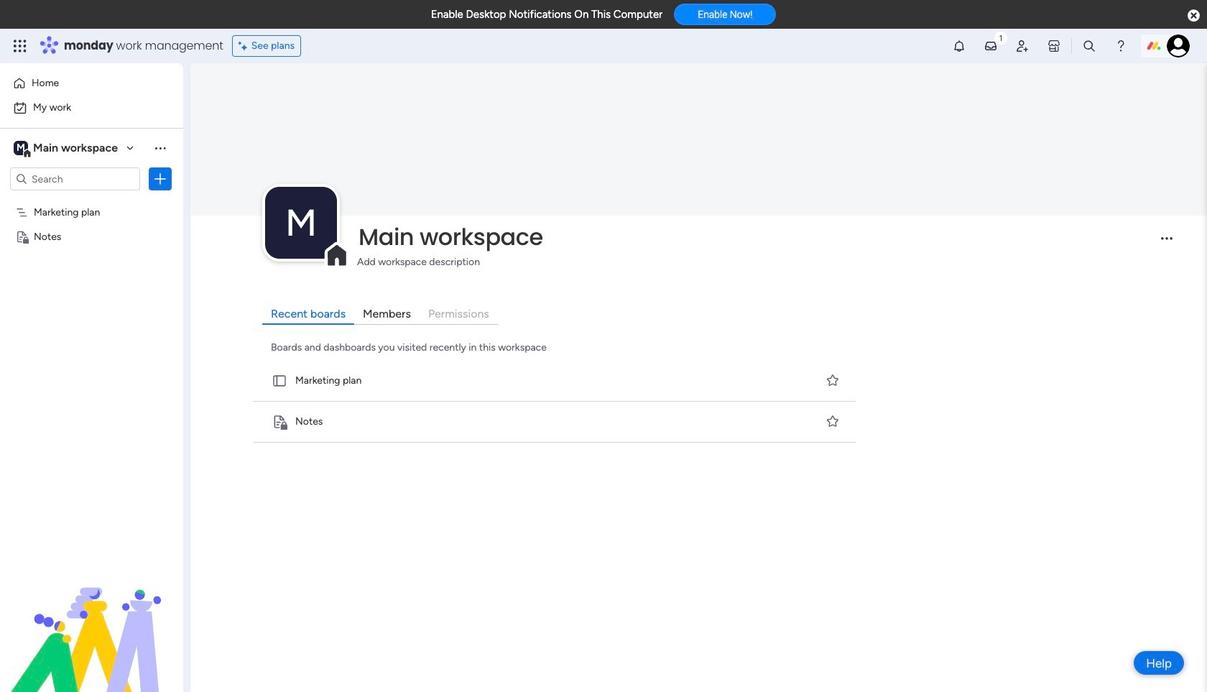 Task type: locate. For each thing, give the bounding box(es) containing it.
1 vertical spatial option
[[9, 96, 175, 119]]

invite members image
[[1016, 39, 1030, 53]]

workspace selection element
[[14, 139, 120, 158]]

v2 ellipsis image
[[1162, 237, 1173, 250]]

private board image
[[15, 229, 29, 243], [272, 414, 288, 430]]

quick search results list box
[[250, 361, 860, 443]]

option
[[9, 72, 175, 95], [9, 96, 175, 119], [0, 199, 183, 202]]

kendall parks image
[[1167, 35, 1190, 58]]

1 vertical spatial private board image
[[272, 414, 288, 430]]

workspace image
[[14, 140, 28, 156]]

dapulse close image
[[1188, 9, 1200, 23]]

0 horizontal spatial private board image
[[15, 229, 29, 243]]

None field
[[355, 222, 1149, 252]]

0 vertical spatial private board image
[[15, 229, 29, 243]]

list box
[[0, 197, 183, 442]]

Search in workspace field
[[30, 171, 120, 187]]



Task type: describe. For each thing, give the bounding box(es) containing it.
1 horizontal spatial private board image
[[272, 414, 288, 430]]

2 vertical spatial option
[[0, 199, 183, 202]]

workspace image
[[265, 187, 337, 259]]

notifications image
[[952, 39, 967, 53]]

update feed image
[[984, 39, 998, 53]]

options image
[[153, 172, 167, 186]]

see plans image
[[238, 38, 251, 54]]

lottie animation element
[[0, 547, 183, 692]]

select product image
[[13, 39, 27, 53]]

add to favorites image
[[826, 414, 840, 429]]

monday marketplace image
[[1047, 39, 1062, 53]]

workspace options image
[[153, 141, 167, 155]]

help image
[[1114, 39, 1128, 53]]

add to favorites image
[[826, 373, 840, 388]]

public board image
[[272, 373, 288, 389]]

search everything image
[[1082, 39, 1097, 53]]

1 image
[[995, 29, 1008, 46]]

0 vertical spatial option
[[9, 72, 175, 95]]

lottie animation image
[[0, 547, 183, 692]]



Task type: vqa. For each thing, say whether or not it's contained in the screenshot.
the Add to favorites image associated with Private Board 'icon' inside QUICK SEARCH RESULTS list box
yes



